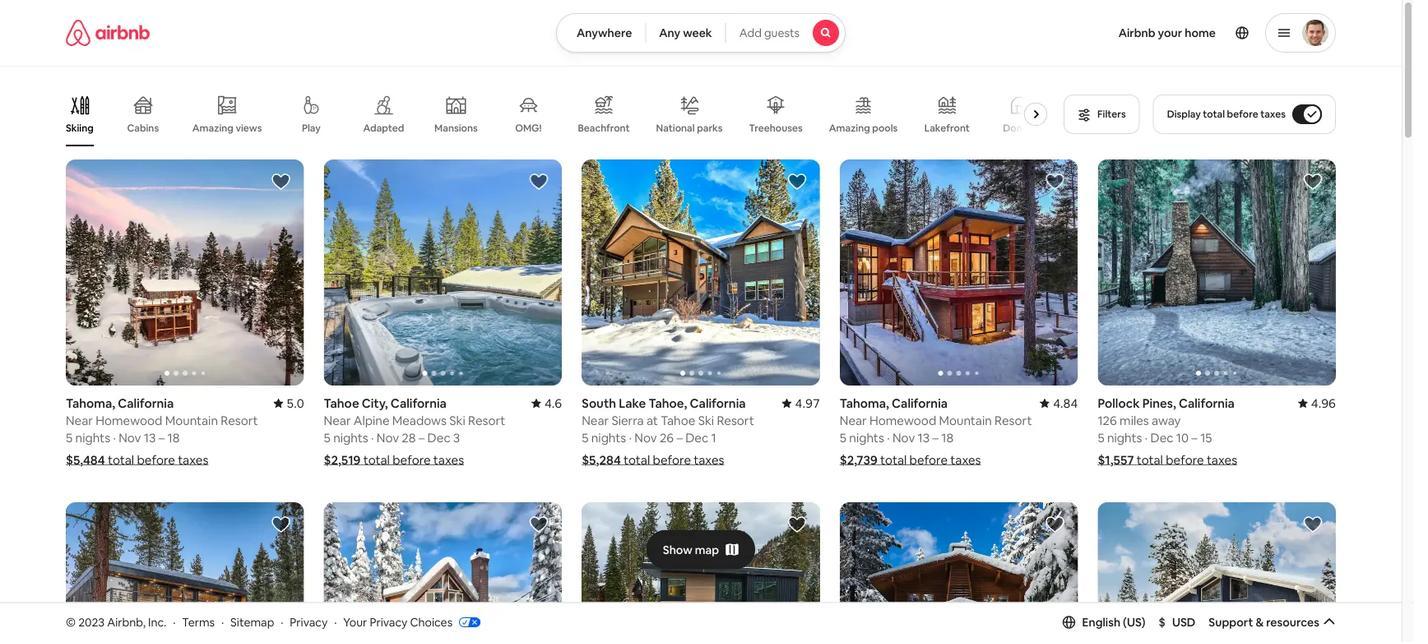Task type: vqa. For each thing, say whether or not it's contained in the screenshot.
red
no



Task type: describe. For each thing, give the bounding box(es) containing it.
national
[[656, 122, 695, 134]]

omg!
[[515, 122, 542, 135]]

sitemap
[[231, 615, 274, 630]]

south
[[582, 396, 616, 412]]

support & resources
[[1209, 615, 1320, 630]]

choices
[[410, 615, 453, 630]]

resort inside south lake tahoe, california near sierra at tahoe ski resort 5 nights · nov 26 – dec 1 $5,284 total before taxes
[[717, 413, 755, 429]]

5.0 out of 5 average rating image
[[273, 396, 304, 412]]

skiing
[[66, 122, 94, 135]]

adapted
[[363, 122, 404, 135]]

airbnb
[[1119, 26, 1156, 40]]

5 for $1,557
[[1098, 430, 1105, 446]]

english (us)
[[1083, 615, 1146, 630]]

anywhere button
[[556, 13, 646, 53]]

meadows
[[392, 413, 447, 429]]

south lake tahoe, california near sierra at tahoe ski resort 5 nights · nov 26 – dec 1 $5,284 total before taxes
[[582, 396, 755, 468]]

$ usd
[[1159, 615, 1196, 630]]

$
[[1159, 615, 1166, 630]]

display total before taxes button
[[1154, 95, 1336, 134]]

· inside the tahoe city, california near alpine meadows ski resort 5 nights · nov 28 – dec 3 $2,519 total before taxes
[[371, 430, 374, 446]]

views
[[236, 122, 262, 134]]

map
[[695, 543, 719, 558]]

show map
[[663, 543, 719, 558]]

mountain for tahoma, california near homewood mountain resort 5 nights · nov 13 – 18 $2,739 total before taxes
[[939, 413, 992, 429]]

away
[[1152, 413, 1181, 429]]

– inside the tahoe city, california near alpine meadows ski resort 5 nights · nov 28 – dec 3 $2,519 total before taxes
[[419, 430, 425, 446]]

inc.
[[148, 615, 166, 630]]

nov inside tahoma, california near homewood mountain resort 5 nights · nov 13 – 18 $5,484 total before taxes
[[119, 430, 141, 446]]

add guests button
[[726, 13, 846, 53]]

nights for $2,739
[[850, 430, 885, 446]]

nights inside south lake tahoe, california near sierra at tahoe ski resort 5 nights · nov 26 – dec 1 $5,284 total before taxes
[[591, 430, 627, 446]]

home
[[1185, 26, 1216, 40]]

– for $1,557
[[1192, 430, 1198, 446]]

4.96 out of 5 average rating image
[[1298, 396, 1336, 412]]

· inside pollock pines, california 126 miles away 5 nights · dec 10 – 15 $1,557 total before taxes
[[1145, 430, 1148, 446]]

$2,519
[[324, 452, 361, 468]]

guests
[[764, 26, 800, 40]]

13 for $2,739
[[918, 430, 930, 446]]

your privacy choices link
[[343, 615, 481, 631]]

california inside the tahoe city, california near alpine meadows ski resort 5 nights · nov 28 – dec 3 $2,519 total before taxes
[[391, 396, 447, 412]]

pollock
[[1098, 396, 1140, 412]]

none search field containing anywhere
[[556, 13, 846, 53]]

15
[[1201, 430, 1213, 446]]

english (us) button
[[1063, 615, 1146, 630]]

$2,739
[[840, 452, 878, 468]]

total inside tahoma, california near homewood mountain resort 5 nights · nov 13 – 18 $2,739 total before taxes
[[881, 452, 907, 468]]

– for $2,739
[[933, 430, 939, 446]]

18 for $5,484
[[167, 430, 180, 446]]

amazing for amazing pools
[[829, 122, 870, 135]]

english
[[1083, 615, 1121, 630]]

your privacy choices
[[343, 615, 453, 630]]

before inside the tahoe city, california near alpine meadows ski resort 5 nights · nov 28 – dec 3 $2,519 total before taxes
[[393, 452, 431, 468]]

5.0
[[287, 396, 304, 412]]

mountain for tahoma, california near homewood mountain resort 5 nights · nov 13 – 18 $5,484 total before taxes
[[165, 413, 218, 429]]

1 privacy from the left
[[290, 615, 328, 630]]

filters button
[[1064, 95, 1140, 134]]

show
[[663, 543, 693, 558]]

13 for $5,484
[[144, 430, 156, 446]]

before inside tahoma, california near homewood mountain resort 5 nights · nov 13 – 18 $5,484 total before taxes
[[137, 452, 175, 468]]

treehouses
[[749, 122, 803, 135]]

show map button
[[647, 530, 756, 570]]

4.96
[[1312, 396, 1336, 412]]

play
[[302, 122, 321, 135]]

ski inside the tahoe city, california near alpine meadows ski resort 5 nights · nov 28 – dec 3 $2,519 total before taxes
[[450, 413, 466, 429]]

sierra
[[612, 413, 644, 429]]

0 vertical spatial add to wishlist: south lake tahoe, california image
[[787, 172, 807, 192]]

homewood for $2,739
[[870, 413, 937, 429]]

homewood for $5,484
[[96, 413, 162, 429]]

near inside tahoma, california near homewood mountain resort 5 nights · nov 13 – 18 $5,484 total before taxes
[[66, 413, 93, 429]]

lake
[[619, 396, 646, 412]]

tahoma, for tahoma, california near homewood mountain resort 5 nights · nov 13 – 18 $2,739 total before taxes
[[840, 396, 889, 412]]

tahoe inside the tahoe city, california near alpine meadows ski resort 5 nights · nov 28 – dec 3 $2,519 total before taxes
[[324, 396, 359, 412]]

resort inside tahoma, california near homewood mountain resort 5 nights · nov 13 – 18 $5,484 total before taxes
[[221, 413, 258, 429]]

filters
[[1098, 108, 1126, 121]]

$1,557
[[1098, 452, 1134, 468]]

© 2023 airbnb, inc. ·
[[66, 615, 176, 630]]

· inside tahoma, california near homewood mountain resort 5 nights · nov 13 – 18 $5,484 total before taxes
[[113, 430, 116, 446]]

28
[[402, 430, 416, 446]]

sitemap link
[[231, 615, 274, 630]]

4.97
[[795, 396, 820, 412]]

mansions
[[435, 122, 478, 135]]

ski inside south lake tahoe, california near sierra at tahoe ski resort 5 nights · nov 26 – dec 1 $5,284 total before taxes
[[698, 413, 714, 429]]

1 vertical spatial add to wishlist: south lake tahoe, california image
[[529, 515, 549, 535]]

privacy link
[[290, 615, 328, 630]]

add to wishlist: truckee, california image
[[271, 515, 291, 535]]

– for $5,484
[[159, 430, 165, 446]]

&
[[1256, 615, 1264, 630]]

taxes inside south lake tahoe, california near sierra at tahoe ski resort 5 nights · nov 26 – dec 1 $5,284 total before taxes
[[694, 452, 725, 468]]

nov inside south lake tahoe, california near sierra at tahoe ski resort 5 nights · nov 26 – dec 1 $5,284 total before taxes
[[635, 430, 657, 446]]

group containing amazing views
[[66, 82, 1054, 146]]

add to wishlist: tahoe city, california image
[[529, 172, 549, 192]]

dec inside south lake tahoe, california near sierra at tahoe ski resort 5 nights · nov 26 – dec 1 $5,284 total before taxes
[[686, 430, 709, 446]]

add to wishlist: olympic valley, california image
[[787, 515, 807, 535]]

total inside south lake tahoe, california near sierra at tahoe ski resort 5 nights · nov 26 – dec 1 $5,284 total before taxes
[[624, 452, 650, 468]]

support & resources button
[[1209, 615, 1336, 630]]

5 for $2,739
[[840, 430, 847, 446]]

resort inside tahoma, california near homewood mountain resort 5 nights · nov 13 – 18 $2,739 total before taxes
[[995, 413, 1032, 429]]

4.6
[[545, 396, 562, 412]]

taxes inside pollock pines, california 126 miles away 5 nights · dec 10 – 15 $1,557 total before taxes
[[1207, 452, 1238, 468]]

4.6 out of 5 average rating image
[[532, 396, 562, 412]]

dec inside pollock pines, california 126 miles away 5 nights · dec 10 – 15 $1,557 total before taxes
[[1151, 430, 1174, 446]]

profile element
[[866, 0, 1336, 66]]

tahoma, california near homewood mountain resort 5 nights · nov 13 – 18 $5,484 total before taxes
[[66, 396, 258, 468]]

alpine
[[354, 413, 390, 429]]

add guests
[[740, 26, 800, 40]]

city,
[[362, 396, 388, 412]]

· inside south lake tahoe, california near sierra at tahoe ski resort 5 nights · nov 26 – dec 1 $5,284 total before taxes
[[629, 430, 632, 446]]

18 for $2,739
[[942, 430, 954, 446]]



Task type: locate. For each thing, give the bounding box(es) containing it.
4.97 out of 5 average rating image
[[782, 396, 820, 412]]

nov
[[119, 430, 141, 446], [377, 430, 399, 446], [635, 430, 657, 446], [893, 430, 915, 446]]

nights inside tahoma, california near homewood mountain resort 5 nights · nov 13 – 18 $2,739 total before taxes
[[850, 430, 885, 446]]

national parks
[[656, 122, 723, 134]]

add to wishlist: south lake tahoe, california image
[[787, 172, 807, 192], [529, 515, 549, 535]]

display
[[1167, 108, 1201, 121]]

1 mountain from the left
[[165, 413, 218, 429]]

1 – from the left
[[159, 430, 165, 446]]

5 inside tahoma, california near homewood mountain resort 5 nights · nov 13 – 18 $2,739 total before taxes
[[840, 430, 847, 446]]

support
[[1209, 615, 1254, 630]]

0 horizontal spatial dec
[[428, 430, 451, 446]]

tahoma, for tahoma, california near homewood mountain resort 5 nights · nov 13 – 18 $5,484 total before taxes
[[66, 396, 115, 412]]

2 nights from the left
[[333, 430, 368, 446]]

1 horizontal spatial tahoma,
[[840, 396, 889, 412]]

0 horizontal spatial privacy
[[290, 615, 328, 630]]

0 horizontal spatial 13
[[144, 430, 156, 446]]

2 california from the left
[[391, 396, 447, 412]]

13 inside tahoma, california near homewood mountain resort 5 nights · nov 13 – 18 $5,484 total before taxes
[[144, 430, 156, 446]]

10
[[1177, 430, 1189, 446]]

homewood inside tahoma, california near homewood mountain resort 5 nights · nov 13 – 18 $5,484 total before taxes
[[96, 413, 162, 429]]

before right the $5,484
[[137, 452, 175, 468]]

3 resort from the left
[[717, 413, 755, 429]]

total inside tahoma, california near homewood mountain resort 5 nights · nov 13 – 18 $5,484 total before taxes
[[108, 452, 134, 468]]

mountain inside tahoma, california near homewood mountain resort 5 nights · nov 13 – 18 $2,739 total before taxes
[[939, 413, 992, 429]]

privacy right your on the bottom of the page
[[370, 615, 408, 630]]

5 down 126
[[1098, 430, 1105, 446]]

5 inside pollock pines, california 126 miles away 5 nights · dec 10 – 15 $1,557 total before taxes
[[1098, 430, 1105, 446]]

$5,284
[[582, 452, 621, 468]]

$5,484
[[66, 452, 105, 468]]

add to wishlist: tahoe vista, california image
[[1304, 515, 1323, 535]]

week
[[683, 26, 712, 40]]

airbnb your home
[[1119, 26, 1216, 40]]

0 horizontal spatial mountain
[[165, 413, 218, 429]]

4.84 out of 5 average rating image
[[1040, 396, 1078, 412]]

tahoma, up the $5,484
[[66, 396, 115, 412]]

3 – from the left
[[677, 430, 683, 446]]

add to wishlist: tahoma, california image
[[1045, 172, 1065, 192]]

2 mountain from the left
[[939, 413, 992, 429]]

resort inside the tahoe city, california near alpine meadows ski resort 5 nights · nov 28 – dec 3 $2,519 total before taxes
[[468, 413, 506, 429]]

terms link
[[182, 615, 215, 630]]

airbnb your home link
[[1109, 16, 1226, 50]]

©
[[66, 615, 76, 630]]

lakefront
[[925, 122, 970, 135]]

nov inside tahoma, california near homewood mountain resort 5 nights · nov 13 – 18 $2,739 total before taxes
[[893, 430, 915, 446]]

any week button
[[645, 13, 726, 53]]

total right the $5,484
[[108, 452, 134, 468]]

0 horizontal spatial tahoe
[[324, 396, 359, 412]]

taxes inside the tahoe city, california near alpine meadows ski resort 5 nights · nov 28 – dec 3 $2,519 total before taxes
[[434, 452, 464, 468]]

0 horizontal spatial tahoma,
[[66, 396, 115, 412]]

5 nights from the left
[[1108, 430, 1143, 446]]

add
[[740, 26, 762, 40]]

2 nov from the left
[[377, 430, 399, 446]]

homewood up the $5,484
[[96, 413, 162, 429]]

total inside button
[[1203, 108, 1225, 121]]

18 inside tahoma, california near homewood mountain resort 5 nights · nov 13 – 18 $2,739 total before taxes
[[942, 430, 954, 446]]

dec inside the tahoe city, california near alpine meadows ski resort 5 nights · nov 28 – dec 3 $2,519 total before taxes
[[428, 430, 451, 446]]

before right display
[[1228, 108, 1259, 121]]

near up $2,739
[[840, 413, 867, 429]]

taxes inside tahoma, california near homewood mountain resort 5 nights · nov 13 – 18 $5,484 total before taxes
[[178, 452, 208, 468]]

near down the south
[[582, 413, 609, 429]]

0 horizontal spatial homewood
[[96, 413, 162, 429]]

dec down away
[[1151, 430, 1174, 446]]

any week
[[659, 26, 712, 40]]

any
[[659, 26, 681, 40]]

5 up '$2,519'
[[324, 430, 331, 446]]

2 privacy from the left
[[370, 615, 408, 630]]

(us)
[[1123, 615, 1146, 630]]

tahoe
[[324, 396, 359, 412], [661, 413, 696, 429]]

2 18 from the left
[[942, 430, 954, 446]]

2 horizontal spatial dec
[[1151, 430, 1174, 446]]

1 ski from the left
[[450, 413, 466, 429]]

2 tahoma, from the left
[[840, 396, 889, 412]]

3 5 from the left
[[582, 430, 589, 446]]

4.84
[[1054, 396, 1078, 412]]

18 inside tahoma, california near homewood mountain resort 5 nights · nov 13 – 18 $5,484 total before taxes
[[167, 430, 180, 446]]

mountain
[[165, 413, 218, 429], [939, 413, 992, 429]]

your
[[343, 615, 367, 630]]

miles
[[1120, 413, 1149, 429]]

13
[[144, 430, 156, 446], [918, 430, 930, 446]]

1 resort from the left
[[221, 413, 258, 429]]

tahoe down tahoe,
[[661, 413, 696, 429]]

tahoe city, california near alpine meadows ski resort 5 nights · nov 28 – dec 3 $2,519 total before taxes
[[324, 396, 506, 468]]

near
[[66, 413, 93, 429], [324, 413, 351, 429], [582, 413, 609, 429], [840, 413, 867, 429]]

california inside pollock pines, california 126 miles away 5 nights · dec 10 – 15 $1,557 total before taxes
[[1179, 396, 1235, 412]]

privacy left your on the bottom of the page
[[290, 615, 328, 630]]

1 18 from the left
[[167, 430, 180, 446]]

nights up the $5,484
[[75, 430, 110, 446]]

total inside the tahoe city, california near alpine meadows ski resort 5 nights · nov 28 – dec 3 $2,519 total before taxes
[[363, 452, 390, 468]]

5 inside tahoma, california near homewood mountain resort 5 nights · nov 13 – 18 $5,484 total before taxes
[[66, 430, 73, 446]]

add to wishlist: tahoma, california image
[[271, 172, 291, 192]]

tahoma, california near homewood mountain resort 5 nights · nov 13 – 18 $2,739 total before taxes
[[840, 396, 1032, 468]]

–
[[159, 430, 165, 446], [419, 430, 425, 446], [677, 430, 683, 446], [933, 430, 939, 446], [1192, 430, 1198, 446]]

13 inside tahoma, california near homewood mountain resort 5 nights · nov 13 – 18 $2,739 total before taxes
[[918, 430, 930, 446]]

1 horizontal spatial dec
[[686, 430, 709, 446]]

total right $2,739
[[881, 452, 907, 468]]

3 dec from the left
[[1151, 430, 1174, 446]]

tahoma, right 4.97
[[840, 396, 889, 412]]

1 near from the left
[[66, 413, 93, 429]]

tahoma,
[[66, 396, 115, 412], [840, 396, 889, 412]]

nights inside the tahoe city, california near alpine meadows ski resort 5 nights · nov 28 – dec 3 $2,519 total before taxes
[[333, 430, 368, 446]]

total right $1,557
[[1137, 452, 1164, 468]]

1 nights from the left
[[75, 430, 110, 446]]

homewood
[[96, 413, 162, 429], [870, 413, 937, 429]]

amazing left the pools
[[829, 122, 870, 135]]

·
[[113, 430, 116, 446], [371, 430, 374, 446], [629, 430, 632, 446], [887, 430, 890, 446], [1145, 430, 1148, 446], [173, 615, 176, 630], [221, 615, 224, 630], [281, 615, 284, 630], [334, 615, 337, 630]]

4 5 from the left
[[840, 430, 847, 446]]

mountain inside tahoma, california near homewood mountain resort 5 nights · nov 13 – 18 $5,484 total before taxes
[[165, 413, 218, 429]]

domes
[[1003, 122, 1036, 135]]

1 vertical spatial tahoe
[[661, 413, 696, 429]]

3 nights from the left
[[591, 430, 627, 446]]

dec left 1
[[686, 430, 709, 446]]

1 tahoma, from the left
[[66, 396, 115, 412]]

pools
[[873, 122, 898, 135]]

1 horizontal spatial add to wishlist: south lake tahoe, california image
[[787, 172, 807, 192]]

california inside south lake tahoe, california near sierra at tahoe ski resort 5 nights · nov 26 – dec 1 $5,284 total before taxes
[[690, 396, 746, 412]]

tahoe inside south lake tahoe, california near sierra at tahoe ski resort 5 nights · nov 26 – dec 1 $5,284 total before taxes
[[661, 413, 696, 429]]

tahoma, inside tahoma, california near homewood mountain resort 5 nights · nov 13 – 18 $2,739 total before taxes
[[840, 396, 889, 412]]

1 13 from the left
[[144, 430, 156, 446]]

california
[[118, 396, 174, 412], [391, 396, 447, 412], [690, 396, 746, 412], [892, 396, 948, 412], [1179, 396, 1235, 412]]

5 for $5,484
[[66, 430, 73, 446]]

1
[[711, 430, 717, 446]]

5 inside south lake tahoe, california near sierra at tahoe ski resort 5 nights · nov 26 – dec 1 $5,284 total before taxes
[[582, 430, 589, 446]]

dec
[[428, 430, 451, 446], [686, 430, 709, 446], [1151, 430, 1174, 446]]

before down 10
[[1166, 452, 1204, 468]]

ski up 1
[[698, 413, 714, 429]]

amazing pools
[[829, 122, 898, 135]]

2 dec from the left
[[686, 430, 709, 446]]

california inside tahoma, california near homewood mountain resort 5 nights · nov 13 – 18 $2,739 total before taxes
[[892, 396, 948, 412]]

homewood inside tahoma, california near homewood mountain resort 5 nights · nov 13 – 18 $2,739 total before taxes
[[870, 413, 937, 429]]

pines,
[[1143, 396, 1177, 412]]

before inside tahoma, california near homewood mountain resort 5 nights · nov 13 – 18 $2,739 total before taxes
[[910, 452, 948, 468]]

before right $2,739
[[910, 452, 948, 468]]

3 nov from the left
[[635, 430, 657, 446]]

your
[[1158, 26, 1183, 40]]

amazing for amazing views
[[192, 122, 234, 134]]

1 dec from the left
[[428, 430, 451, 446]]

usd
[[1173, 615, 1196, 630]]

5 up $5,284
[[582, 430, 589, 446]]

1 california from the left
[[118, 396, 174, 412]]

add to wishlist: incline village, nevada image
[[1045, 515, 1065, 535]]

beachfront
[[578, 122, 630, 135]]

26
[[660, 430, 674, 446]]

4 nov from the left
[[893, 430, 915, 446]]

4 – from the left
[[933, 430, 939, 446]]

0 horizontal spatial ski
[[450, 413, 466, 429]]

None search field
[[556, 13, 846, 53]]

nights
[[75, 430, 110, 446], [333, 430, 368, 446], [591, 430, 627, 446], [850, 430, 885, 446], [1108, 430, 1143, 446]]

before inside south lake tahoe, california near sierra at tahoe ski resort 5 nights · nov 26 – dec 1 $5,284 total before taxes
[[653, 452, 691, 468]]

2 ski from the left
[[698, 413, 714, 429]]

1 horizontal spatial mountain
[[939, 413, 992, 429]]

taxes inside button
[[1261, 108, 1286, 121]]

1 horizontal spatial homewood
[[870, 413, 937, 429]]

parks
[[697, 122, 723, 134]]

group
[[66, 82, 1054, 146], [66, 160, 304, 386], [324, 160, 562, 386], [582, 160, 820, 386], [840, 160, 1078, 386], [1098, 160, 1336, 386], [66, 503, 304, 643], [324, 503, 562, 643], [582, 503, 820, 643], [840, 503, 1078, 643], [1098, 503, 1336, 643]]

tahoe left city,
[[324, 396, 359, 412]]

1 nov from the left
[[119, 430, 141, 446]]

nights up $5,284
[[591, 430, 627, 446]]

near inside tahoma, california near homewood mountain resort 5 nights · nov 13 – 18 $2,739 total before taxes
[[840, 413, 867, 429]]

add to wishlist: pollock pines, california image
[[1304, 172, 1323, 192]]

total right '$2,519'
[[363, 452, 390, 468]]

1 horizontal spatial 13
[[918, 430, 930, 446]]

1 horizontal spatial ski
[[698, 413, 714, 429]]

amazing
[[192, 122, 234, 134], [829, 122, 870, 135]]

before
[[1228, 108, 1259, 121], [137, 452, 175, 468], [393, 452, 431, 468], [653, 452, 691, 468], [910, 452, 948, 468], [1166, 452, 1204, 468]]

3 california from the left
[[690, 396, 746, 412]]

total right $5,284
[[624, 452, 650, 468]]

nights down miles
[[1108, 430, 1143, 446]]

near inside the tahoe city, california near alpine meadows ski resort 5 nights · nov 28 – dec 3 $2,519 total before taxes
[[324, 413, 351, 429]]

nights for $5,484
[[75, 430, 110, 446]]

1 horizontal spatial tahoe
[[661, 413, 696, 429]]

before down 28
[[393, 452, 431, 468]]

privacy
[[290, 615, 328, 630], [370, 615, 408, 630]]

ski
[[450, 413, 466, 429], [698, 413, 714, 429]]

126
[[1098, 413, 1117, 429]]

5 inside the tahoe city, california near alpine meadows ski resort 5 nights · nov 28 – dec 3 $2,519 total before taxes
[[324, 430, 331, 446]]

amazing left views
[[192, 122, 234, 134]]

2 – from the left
[[419, 430, 425, 446]]

1 homewood from the left
[[96, 413, 162, 429]]

nights up $2,739
[[850, 430, 885, 446]]

nights inside pollock pines, california 126 miles away 5 nights · dec 10 – 15 $1,557 total before taxes
[[1108, 430, 1143, 446]]

– inside pollock pines, california 126 miles away 5 nights · dec 10 – 15 $1,557 total before taxes
[[1192, 430, 1198, 446]]

2 resort from the left
[[468, 413, 506, 429]]

dec left 3
[[428, 430, 451, 446]]

1 horizontal spatial amazing
[[829, 122, 870, 135]]

– inside tahoma, california near homewood mountain resort 5 nights · nov 13 – 18 $5,484 total before taxes
[[159, 430, 165, 446]]

1 5 from the left
[[66, 430, 73, 446]]

2 near from the left
[[324, 413, 351, 429]]

2 13 from the left
[[918, 430, 930, 446]]

ski up 3
[[450, 413, 466, 429]]

total right display
[[1203, 108, 1225, 121]]

4 california from the left
[[892, 396, 948, 412]]

terms
[[182, 615, 215, 630]]

cabins
[[127, 122, 159, 135]]

nights up '$2,519'
[[333, 430, 368, 446]]

5 up $2,739
[[840, 430, 847, 446]]

nights inside tahoma, california near homewood mountain resort 5 nights · nov 13 – 18 $5,484 total before taxes
[[75, 430, 110, 446]]

4 near from the left
[[840, 413, 867, 429]]

resources
[[1267, 615, 1320, 630]]

near up the $5,484
[[66, 413, 93, 429]]

2 5 from the left
[[324, 430, 331, 446]]

3
[[453, 430, 460, 446]]

terms · sitemap · privacy ·
[[182, 615, 337, 630]]

5 california from the left
[[1179, 396, 1235, 412]]

4 nights from the left
[[850, 430, 885, 446]]

– inside south lake tahoe, california near sierra at tahoe ski resort 5 nights · nov 26 – dec 1 $5,284 total before taxes
[[677, 430, 683, 446]]

taxes inside tahoma, california near homewood mountain resort 5 nights · nov 13 – 18 $2,739 total before taxes
[[951, 452, 981, 468]]

5 5 from the left
[[1098, 430, 1105, 446]]

0 horizontal spatial 18
[[167, 430, 180, 446]]

tahoma, inside tahoma, california near homewood mountain resort 5 nights · nov 13 – 18 $5,484 total before taxes
[[66, 396, 115, 412]]

anywhere
[[577, 26, 632, 40]]

airbnb,
[[107, 615, 146, 630]]

nov inside the tahoe city, california near alpine meadows ski resort 5 nights · nov 28 – dec 3 $2,519 total before taxes
[[377, 430, 399, 446]]

1 horizontal spatial 18
[[942, 430, 954, 446]]

4 resort from the left
[[995, 413, 1032, 429]]

3 near from the left
[[582, 413, 609, 429]]

· inside tahoma, california near homewood mountain resort 5 nights · nov 13 – 18 $2,739 total before taxes
[[887, 430, 890, 446]]

5 up the $5,484
[[66, 430, 73, 446]]

2 homewood from the left
[[870, 413, 937, 429]]

near inside south lake tahoe, california near sierra at tahoe ski resort 5 nights · nov 26 – dec 1 $5,284 total before taxes
[[582, 413, 609, 429]]

amazing views
[[192, 122, 262, 134]]

2023
[[78, 615, 105, 630]]

– inside tahoma, california near homewood mountain resort 5 nights · nov 13 – 18 $2,739 total before taxes
[[933, 430, 939, 446]]

0 horizontal spatial add to wishlist: south lake tahoe, california image
[[529, 515, 549, 535]]

nights for $1,557
[[1108, 430, 1143, 446]]

pollock pines, california 126 miles away 5 nights · dec 10 – 15 $1,557 total before taxes
[[1098, 396, 1238, 468]]

near left alpine
[[324, 413, 351, 429]]

before inside pollock pines, california 126 miles away 5 nights · dec 10 – 15 $1,557 total before taxes
[[1166, 452, 1204, 468]]

5
[[66, 430, 73, 446], [324, 430, 331, 446], [582, 430, 589, 446], [840, 430, 847, 446], [1098, 430, 1105, 446]]

0 horizontal spatial amazing
[[192, 122, 234, 134]]

before inside button
[[1228, 108, 1259, 121]]

california inside tahoma, california near homewood mountain resort 5 nights · nov 13 – 18 $5,484 total before taxes
[[118, 396, 174, 412]]

tahoe,
[[649, 396, 687, 412]]

5 – from the left
[[1192, 430, 1198, 446]]

0 vertical spatial tahoe
[[324, 396, 359, 412]]

at
[[647, 413, 658, 429]]

total inside pollock pines, california 126 miles away 5 nights · dec 10 – 15 $1,557 total before taxes
[[1137, 452, 1164, 468]]

homewood up $2,739
[[870, 413, 937, 429]]

before down 26
[[653, 452, 691, 468]]

1 horizontal spatial privacy
[[370, 615, 408, 630]]



